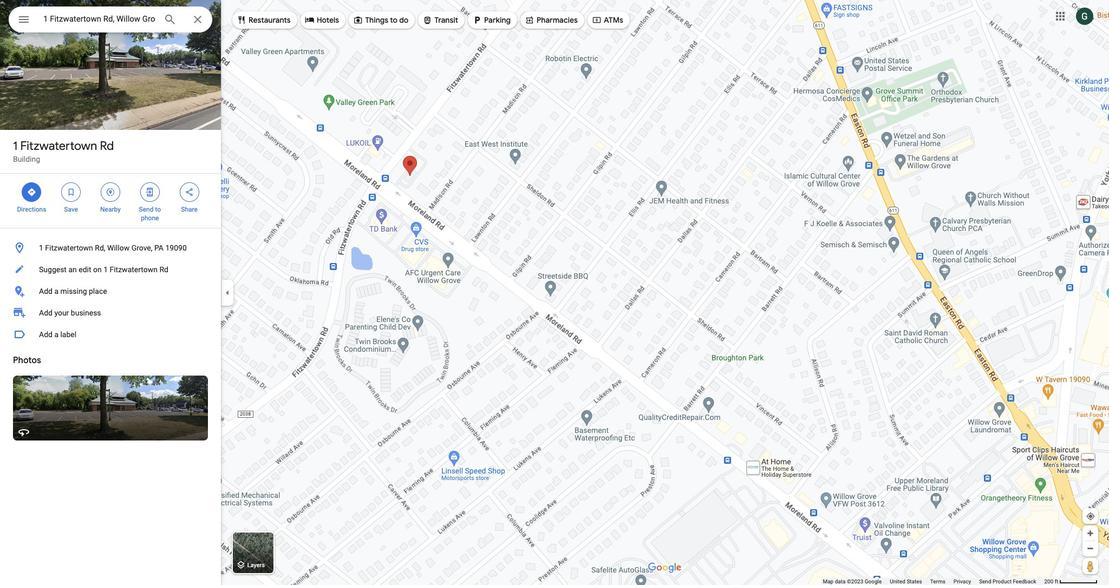 Task type: vqa. For each thing, say whether or not it's contained in the screenshot.
2nd Tickets from right
no



Task type: locate. For each thing, give the bounding box(es) containing it.
terms
[[931, 579, 946, 585]]

1 vertical spatial a
[[54, 330, 59, 339]]

0 vertical spatial fitzwatertown
[[20, 139, 97, 154]]

0 vertical spatial 1
[[13, 139, 18, 154]]

1 up suggest
[[39, 244, 43, 252]]

add
[[39, 287, 53, 296], [39, 309, 53, 317], [39, 330, 53, 339]]

1 horizontal spatial to
[[390, 15, 398, 25]]

united
[[890, 579, 906, 585]]

fitzwatertown
[[20, 139, 97, 154], [45, 244, 93, 252], [110, 265, 158, 274]]


[[353, 14, 363, 26]]

1
[[13, 139, 18, 154], [39, 244, 43, 252], [104, 265, 108, 274]]

feedback
[[1013, 579, 1037, 585]]

2 a from the top
[[54, 330, 59, 339]]

product
[[993, 579, 1012, 585]]

1 vertical spatial send
[[980, 579, 992, 585]]

add left label
[[39, 330, 53, 339]]

 parking
[[472, 14, 511, 26]]

0 horizontal spatial rd
[[100, 139, 114, 154]]

pa
[[154, 244, 164, 252]]

1 a from the top
[[54, 287, 59, 296]]

1 horizontal spatial send
[[980, 579, 992, 585]]

0 vertical spatial a
[[54, 287, 59, 296]]

add your business
[[39, 309, 101, 317]]

2 vertical spatial add
[[39, 330, 53, 339]]

0 horizontal spatial send
[[139, 206, 154, 213]]

send product feedback button
[[980, 579, 1037, 586]]

fitzwatertown down grove,
[[110, 265, 158, 274]]

2 vertical spatial fitzwatertown
[[110, 265, 158, 274]]

fitzwatertown up building
[[20, 139, 97, 154]]

footer
[[823, 579, 1045, 586]]

to up the phone
[[155, 206, 161, 213]]

add left your
[[39, 309, 53, 317]]

 search field
[[9, 7, 212, 35]]

send left product
[[980, 579, 992, 585]]

rd up 
[[100, 139, 114, 154]]

data
[[835, 579, 846, 585]]

0 horizontal spatial to
[[155, 206, 161, 213]]

rd
[[100, 139, 114, 154], [160, 265, 168, 274]]

2 vertical spatial 1
[[104, 265, 108, 274]]

a left label
[[54, 330, 59, 339]]

send for send product feedback
[[980, 579, 992, 585]]


[[106, 186, 115, 198]]

place
[[89, 287, 107, 296]]

suggest an edit on 1 fitzwatertown rd
[[39, 265, 168, 274]]

send up the phone
[[139, 206, 154, 213]]

parking
[[484, 15, 511, 25]]

fitzwatertown up an
[[45, 244, 93, 252]]

none field inside 1 fitzwatertown rd, willow grove, pa 19090 field
[[43, 12, 155, 25]]

actions for 1 fitzwatertown rd region
[[0, 174, 221, 228]]

states
[[907, 579, 923, 585]]

1 add from the top
[[39, 287, 53, 296]]

0 vertical spatial send
[[139, 206, 154, 213]]

a inside "add a label" button
[[54, 330, 59, 339]]

fitzwatertown for rd
[[20, 139, 97, 154]]

map
[[823, 579, 834, 585]]

ft
[[1055, 579, 1059, 585]]

add a label
[[39, 330, 76, 339]]

collapse side panel image
[[222, 287, 234, 299]]

willow
[[107, 244, 130, 252]]

1 horizontal spatial 1
[[39, 244, 43, 252]]


[[145, 186, 155, 198]]

1 up building
[[13, 139, 18, 154]]

 atms
[[592, 14, 624, 26]]

send inside send to phone
[[139, 206, 154, 213]]

1 vertical spatial fitzwatertown
[[45, 244, 93, 252]]

united states
[[890, 579, 923, 585]]

to left the do
[[390, 15, 398, 25]]

rd inside button
[[160, 265, 168, 274]]

business
[[71, 309, 101, 317]]

add inside "link"
[[39, 309, 53, 317]]


[[472, 14, 482, 26]]

missing
[[60, 287, 87, 296]]

privacy button
[[954, 579, 971, 586]]

1 inside 1 fitzwatertown rd building
[[13, 139, 18, 154]]

2 horizontal spatial 1
[[104, 265, 108, 274]]

label
[[60, 330, 76, 339]]

1 vertical spatial to
[[155, 206, 161, 213]]

a
[[54, 287, 59, 296], [54, 330, 59, 339]]

add down suggest
[[39, 287, 53, 296]]

1 vertical spatial rd
[[160, 265, 168, 274]]

0 vertical spatial rd
[[100, 139, 114, 154]]

©2023
[[847, 579, 864, 585]]

1 Fitzwatertown Rd, Willow Grove, PA 19090 field
[[9, 7, 212, 33]]

fitzwatertown inside 1 fitzwatertown rd building
[[20, 139, 97, 154]]

0 vertical spatial add
[[39, 287, 53, 296]]

 transit
[[423, 14, 458, 26]]

3 add from the top
[[39, 330, 53, 339]]

suggest
[[39, 265, 67, 274]]

show street view coverage image
[[1083, 559, 1099, 575]]

rd down the pa
[[160, 265, 168, 274]]

1 inside button
[[39, 244, 43, 252]]

1 vertical spatial 1
[[39, 244, 43, 252]]

2 add from the top
[[39, 309, 53, 317]]

restaurants
[[249, 15, 291, 25]]

send inside button
[[980, 579, 992, 585]]

fitzwatertown inside button
[[45, 244, 93, 252]]

google
[[865, 579, 882, 585]]

None field
[[43, 12, 155, 25]]

0 vertical spatial to
[[390, 15, 398, 25]]

200 ft
[[1045, 579, 1059, 585]]

1 vertical spatial add
[[39, 309, 53, 317]]

building
[[13, 155, 40, 164]]

add a missing place
[[39, 287, 107, 296]]

to
[[390, 15, 398, 25], [155, 206, 161, 213]]

edit
[[79, 265, 91, 274]]

a inside add a missing place button
[[54, 287, 59, 296]]

to inside  things to do
[[390, 15, 398, 25]]

grove,
[[131, 244, 153, 252]]

1 right on
[[104, 265, 108, 274]]

send
[[139, 206, 154, 213], [980, 579, 992, 585]]

0 horizontal spatial 1
[[13, 139, 18, 154]]

google maps element
[[0, 0, 1110, 586]]

privacy
[[954, 579, 971, 585]]

footer containing map data ©2023 google
[[823, 579, 1045, 586]]


[[423, 14, 432, 26]]

a left missing
[[54, 287, 59, 296]]

1 horizontal spatial rd
[[160, 265, 168, 274]]



Task type: describe. For each thing, give the bounding box(es) containing it.
1 fitzwatertown rd, willow grove, pa 19090
[[39, 244, 187, 252]]

phone
[[141, 215, 159, 222]]

rd,
[[95, 244, 105, 252]]

zoom in image
[[1087, 530, 1095, 538]]

map data ©2023 google
[[823, 579, 882, 585]]

things
[[365, 15, 388, 25]]

save
[[64, 206, 78, 213]]

transit
[[435, 15, 458, 25]]

add for add a label
[[39, 330, 53, 339]]


[[237, 14, 247, 26]]


[[66, 186, 76, 198]]

hotels
[[317, 15, 339, 25]]

a for label
[[54, 330, 59, 339]]

united states button
[[890, 579, 923, 586]]

add a label button
[[0, 324, 221, 346]]

zoom out image
[[1087, 545, 1095, 553]]

share
[[181, 206, 198, 213]]

google account: greg robinson  
(robinsongreg175@gmail.com) image
[[1077, 7, 1094, 25]]

suggest an edit on 1 fitzwatertown rd button
[[0, 259, 221, 281]]


[[592, 14, 602, 26]]

layers
[[247, 563, 265, 570]]

19090
[[165, 244, 187, 252]]

add for add a missing place
[[39, 287, 53, 296]]

rd inside 1 fitzwatertown rd building
[[100, 139, 114, 154]]

 pharmacies
[[525, 14, 578, 26]]

add for add your business
[[39, 309, 53, 317]]


[[185, 186, 194, 198]]

show your location image
[[1086, 512, 1096, 522]]

1 fitzwatertown rd main content
[[0, 0, 221, 586]]

add your business link
[[0, 302, 221, 324]]

1 fitzwatertown rd building
[[13, 139, 114, 164]]

200
[[1045, 579, 1054, 585]]

your
[[54, 309, 69, 317]]

on
[[93, 265, 102, 274]]

fitzwatertown inside button
[[110, 265, 158, 274]]

nearby
[[100, 206, 121, 213]]

1 for rd
[[13, 139, 18, 154]]

 things to do
[[353, 14, 409, 26]]

 restaurants
[[237, 14, 291, 26]]

do
[[399, 15, 409, 25]]

200 ft button
[[1045, 579, 1098, 585]]

to inside send to phone
[[155, 206, 161, 213]]

1 inside button
[[104, 265, 108, 274]]

atms
[[604, 15, 624, 25]]

terms button
[[931, 579, 946, 586]]


[[27, 186, 37, 198]]

1 for rd,
[[39, 244, 43, 252]]

directions
[[17, 206, 46, 213]]

 hotels
[[305, 14, 339, 26]]


[[305, 14, 315, 26]]


[[17, 12, 30, 27]]

send to phone
[[139, 206, 161, 222]]

photos
[[13, 355, 41, 366]]

send for send to phone
[[139, 206, 154, 213]]


[[525, 14, 535, 26]]

fitzwatertown for rd,
[[45, 244, 93, 252]]

 button
[[9, 7, 39, 35]]

send product feedback
[[980, 579, 1037, 585]]

1 fitzwatertown rd, willow grove, pa 19090 button
[[0, 237, 221, 259]]

an
[[68, 265, 77, 274]]

add a missing place button
[[0, 281, 221, 302]]

a for missing
[[54, 287, 59, 296]]

footer inside 'google maps' element
[[823, 579, 1045, 586]]

pharmacies
[[537, 15, 578, 25]]



